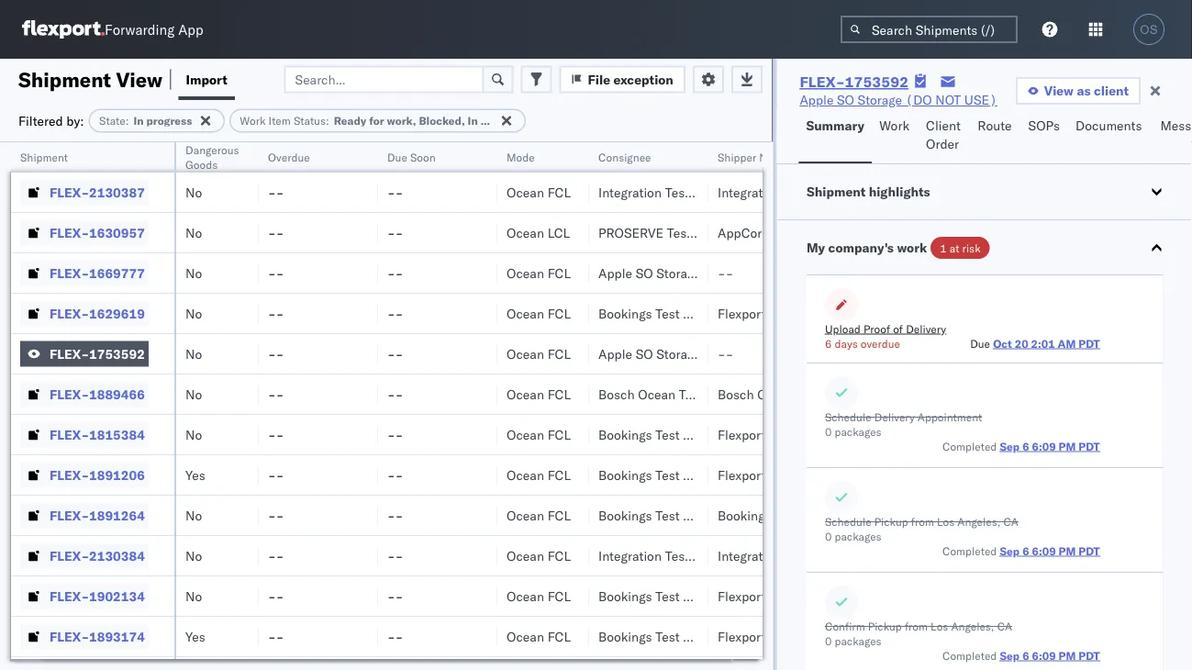 Task type: describe. For each thing, give the bounding box(es) containing it.
no for flex-1815384
[[185, 426, 202, 442]]

oct
[[993, 336, 1012, 350]]

overdue
[[268, 150, 310, 164]]

flex-1889466
[[50, 386, 145, 402]]

pdt inside schedule pickup from los angeles, ca 0 packages completed sep 6 6:09 pm pdt
[[1078, 544, 1100, 558]]

proserve
[[598, 224, 664, 240]]

goods
[[185, 157, 218, 171]]

co. for flex-1891206
[[855, 467, 873, 483]]

bookings test consignee for flex-1815384
[[598, 426, 745, 442]]

6 inside schedule pickup from los angeles, ca 0 packages completed sep 6 6:09 pm pdt
[[1022, 544, 1029, 558]]

0 vertical spatial not
[[936, 92, 961, 108]]

ocean for 1893174
[[507, 628, 544, 644]]

sep for confirm pickup from los angeles, ca
[[1000, 649, 1020, 662]]

filtered
[[18, 112, 63, 129]]

shipment view
[[18, 67, 162, 92]]

forwarding app
[[105, 21, 203, 38]]

yes for flex-1893174
[[185, 628, 205, 644]]

forwarding app link
[[22, 20, 203, 39]]

pdt inside schedule delivery appointment 0 packages completed sep 6 6:09 pm pdt
[[1078, 439, 1100, 453]]

flex-2130384 button
[[20, 543, 149, 569]]

summary
[[806, 117, 865, 134]]

due for due oct 20 2:01 am pdt
[[970, 336, 990, 350]]

ocean for 2130387
[[507, 184, 544, 200]]

shipment button
[[11, 146, 156, 164]]

(do for flex-1753592
[[704, 346, 731, 362]]

dangerous
[[185, 143, 239, 157]]

shipment for shipment
[[20, 150, 68, 164]]

upload proof of delivery button
[[825, 321, 946, 336]]

consignee for flex-1629619
[[683, 305, 745, 321]]

Search... text field
[[284, 66, 484, 93]]

status
[[294, 114, 326, 128]]

flexport demo shipper co. for 1629619
[[718, 305, 873, 321]]

flex-1893174
[[50, 628, 145, 644]]

no for flex-1891264
[[185, 507, 202, 523]]

consignee for flex-1815384
[[683, 426, 745, 442]]

flex- up the summary
[[800, 73, 845, 91]]

schedule delivery appointment 0 packages completed sep 6 6:09 pm pdt
[[825, 410, 1100, 453]]

consignee for flex-1902134
[[683, 588, 745, 604]]

flex-1753592 inside button
[[50, 346, 145, 362]]

0 vertical spatial 1753592
[[845, 73, 909, 91]]

apple for flex-1669777
[[598, 265, 632, 281]]

flexport demo shipper co. for 1815384
[[718, 426, 873, 442]]

test for flex-1815384
[[656, 426, 680, 442]]

state : in progress
[[99, 114, 192, 128]]

shipment highlights
[[806, 184, 930, 200]]

ocean for 1629619
[[507, 305, 544, 321]]

sep 6 6:09 pm pdt button for confirm pickup from los angeles, ca 0 packages completed sep 6 6:09 pm pdt
[[1000, 649, 1100, 662]]

ocean fcl for flex-1893174
[[507, 628, 571, 644]]

ocean for 1669777
[[507, 265, 544, 281]]

at
[[949, 241, 959, 255]]

apple so storage (do not use) link
[[800, 91, 998, 109]]

am
[[1058, 336, 1076, 350]]

messa button
[[1153, 109, 1192, 163]]

flex-1902134
[[50, 588, 145, 604]]

flex- for the flex-2130387 button
[[50, 184, 89, 200]]

flex- for flex-1669777 button
[[50, 265, 89, 281]]

2 in from the left
[[468, 114, 478, 128]]

pm inside schedule delivery appointment 0 packages completed sep 6 6:09 pm pdt
[[1058, 439, 1076, 453]]

completed for schedule pickup from los angeles, ca
[[942, 544, 997, 558]]

consignee button
[[589, 146, 690, 164]]

flexport for flex-1629619
[[718, 305, 766, 321]]

1629619
[[89, 305, 145, 321]]

import
[[186, 71, 227, 87]]

route button
[[971, 109, 1021, 163]]

flex-1753592 button
[[20, 341, 149, 367]]

no for flex-1902134
[[185, 588, 202, 604]]

4 resize handle column header from the left
[[475, 142, 498, 670]]

overdue
[[860, 336, 900, 350]]

no for flex-1629619
[[185, 305, 202, 321]]

appcore
[[718, 224, 769, 240]]

os
[[1140, 22, 1158, 36]]

schedule pickup from los angeles, ca button
[[825, 514, 1018, 529]]

flex-1629619
[[50, 305, 145, 321]]

work
[[897, 240, 927, 256]]

mode
[[507, 150, 535, 164]]

1891264
[[89, 507, 145, 523]]

sep for schedule pickup from los angeles, ca
[[1000, 544, 1020, 558]]

ocean for 1815384
[[507, 426, 544, 442]]

order
[[926, 136, 959, 152]]

schedule for schedule delivery appointment
[[825, 410, 871, 424]]

flex-1753592 link
[[800, 73, 909, 91]]

dangerous goods
[[185, 143, 239, 171]]

no for flex-2130387
[[185, 184, 202, 200]]

0 for schedule pickup from los angeles, ca
[[825, 529, 831, 543]]

0 vertical spatial use)
[[965, 92, 998, 108]]

los for schedule pickup from los angeles, ca
[[937, 514, 954, 528]]

(vietnam)
[[855, 588, 919, 604]]

not for flex-1669777
[[734, 265, 760, 281]]

flexport for flex-1815384
[[718, 426, 766, 442]]

ocean fcl for flex-1815384
[[507, 426, 571, 442]]

oct 20 2:01 am pdt button
[[993, 336, 1100, 350]]

flex-1669777 button
[[20, 260, 149, 286]]

filtered by:
[[18, 112, 84, 129]]

by:
[[66, 112, 84, 129]]

file exception
[[588, 71, 674, 87]]

confirm
[[825, 619, 865, 633]]

client order
[[926, 117, 961, 152]]

flex-1889466 button
[[20, 381, 149, 407]]

demo for 1629619
[[769, 305, 803, 321]]

from for schedule
[[911, 514, 934, 528]]

ocean for 1891206
[[507, 467, 544, 483]]

6:09 for confirm pickup from los angeles, ca
[[1032, 649, 1056, 662]]

consignee for flex-1891206
[[683, 467, 745, 483]]

fcl for flex-2130387
[[548, 184, 571, 200]]

account
[[695, 224, 743, 240]]

1 bosch ocean test from the left
[[598, 386, 703, 402]]

flex-1815384 button
[[20, 422, 149, 447]]

flex-1893174 button
[[20, 624, 149, 649]]

my
[[806, 240, 825, 256]]

0 vertical spatial (do
[[906, 92, 932, 108]]

0 vertical spatial apple
[[800, 92, 834, 108]]

flex- for flex-1891206 button
[[50, 467, 89, 483]]

file
[[588, 71, 610, 87]]

no for flex-1889466
[[185, 386, 202, 402]]

fcl for flex-1753592
[[548, 346, 571, 362]]

due oct 20 2:01 am pdt
[[970, 336, 1100, 350]]

highlights
[[868, 184, 930, 200]]

packages for schedule
[[834, 529, 881, 543]]

1 progress from the left
[[146, 114, 192, 128]]

Search Shipments (/) text field
[[841, 16, 1018, 43]]

0 vertical spatial storage
[[858, 92, 902, 108]]

packages for confirm
[[834, 634, 881, 648]]

flex- for flex-2130384 button
[[50, 548, 89, 564]]

flex-1815384
[[50, 426, 145, 442]]

flexport demo shipper (vietnam)
[[718, 588, 919, 604]]

fcl for flex-2130384
[[548, 548, 571, 564]]

delivery inside schedule delivery appointment 0 packages completed sep 6 6:09 pm pdt
[[874, 410, 914, 424]]

bookings for flex-1891206
[[598, 467, 652, 483]]

2130387
[[89, 184, 145, 200]]

not for flex-1753592
[[734, 346, 760, 362]]

ocean fcl for flex-1891206
[[507, 467, 571, 483]]

flex-1891264 button
[[20, 503, 149, 528]]

work for work
[[879, 117, 910, 134]]

storage for flex-1753592
[[657, 346, 701, 362]]

due for due soon
[[387, 150, 407, 164]]

1
[[940, 241, 947, 255]]

app
[[178, 21, 203, 38]]

1891206
[[89, 467, 145, 483]]

supply
[[772, 224, 812, 240]]

ocean fcl for flex-1753592
[[507, 346, 571, 362]]

flex- for flex-1629619 button
[[50, 305, 89, 321]]

demo for 1893174
[[769, 628, 803, 644]]

0 vertical spatial apple so storage (do not use)
[[800, 92, 998, 108]]

2 bosch from the left
[[718, 386, 754, 402]]

2 bosch ocean test from the left
[[718, 386, 823, 402]]

summary button
[[799, 109, 872, 163]]

lcl
[[548, 224, 570, 240]]

1815384
[[89, 426, 145, 442]]

risk
[[962, 241, 980, 255]]

confirm pickup from los angeles, ca button
[[825, 619, 1012, 633]]

client order button
[[919, 109, 971, 163]]

fcl for flex-1669777
[[548, 265, 571, 281]]

test for flex-1893174
[[656, 628, 680, 644]]



Task type: locate. For each thing, give the bounding box(es) containing it.
flex- down flex-1891264 button
[[50, 548, 89, 564]]

1 horizontal spatial view
[[1044, 83, 1074, 99]]

flex- down the flex-2130387 button
[[50, 224, 89, 240]]

delivery right of
[[906, 322, 946, 336]]

2 vertical spatial shipment
[[806, 184, 865, 200]]

10 no from the top
[[185, 588, 202, 604]]

0 horizontal spatial work
[[240, 114, 266, 128]]

0 vertical spatial from
[[911, 514, 934, 528]]

shipper for flex-1815384
[[807, 426, 852, 442]]

2 vertical spatial completed
[[942, 649, 997, 662]]

upload proof of delivery
[[825, 322, 946, 336]]

2 yes from the top
[[185, 628, 205, 644]]

1 demo from the top
[[769, 305, 803, 321]]

from down (vietnam)
[[905, 619, 928, 633]]

flex- down 'flex-1753592' button
[[50, 386, 89, 402]]

1893174
[[89, 628, 145, 644]]

0 horizontal spatial :
[[125, 114, 129, 128]]

flex- for the flex-1902134 button at the bottom left of the page
[[50, 588, 89, 604]]

: right "by:"
[[125, 114, 129, 128]]

flexport. image
[[22, 20, 105, 39]]

schedule up flexport demo shipper (vietnam)
[[825, 514, 871, 528]]

pickup down (vietnam)
[[868, 619, 902, 633]]

0 vertical spatial los
[[937, 514, 954, 528]]

no for flex-1753592
[[185, 346, 202, 362]]

pickup for confirm
[[868, 619, 902, 633]]

0 vertical spatial 0
[[825, 425, 831, 438]]

1 pdt from the top
[[1078, 336, 1100, 350]]

bosch
[[598, 386, 635, 402], [718, 386, 754, 402]]

pdt inside confirm pickup from los angeles, ca 0 packages completed sep 6 6:09 pm pdt
[[1078, 649, 1100, 662]]

flex- down flex-1815384 button
[[50, 467, 89, 483]]

1 horizontal spatial in
[[468, 114, 478, 128]]

ocean fcl for flex-2130384
[[507, 548, 571, 564]]

packages inside schedule delivery appointment 0 packages completed sep 6 6:09 pm pdt
[[834, 425, 881, 438]]

1 horizontal spatial flex-1753592
[[800, 73, 909, 91]]

upload
[[825, 322, 860, 336]]

1 vertical spatial completed
[[942, 544, 997, 558]]

progress up dangerous
[[146, 114, 192, 128]]

3 sep from the top
[[1000, 649, 1020, 662]]

pickup for schedule
[[874, 514, 908, 528]]

flex- down flex-1629619 button
[[50, 346, 89, 362]]

flex-1902134 button
[[20, 583, 149, 609]]

completed inside schedule pickup from los angeles, ca 0 packages completed sep 6 6:09 pm pdt
[[942, 544, 997, 558]]

state
[[99, 114, 125, 128]]

-
[[268, 184, 276, 200], [276, 184, 284, 200], [387, 184, 395, 200], [395, 184, 403, 200], [268, 224, 276, 240], [276, 224, 284, 240], [387, 224, 395, 240], [395, 224, 403, 240], [268, 265, 276, 281], [276, 265, 284, 281], [387, 265, 395, 281], [395, 265, 403, 281], [718, 265, 726, 281], [726, 265, 734, 281], [268, 305, 276, 321], [276, 305, 284, 321], [387, 305, 395, 321], [395, 305, 403, 321], [268, 346, 276, 362], [276, 346, 284, 362], [387, 346, 395, 362], [395, 346, 403, 362], [718, 346, 726, 362], [726, 346, 734, 362], [268, 386, 276, 402], [276, 386, 284, 402], [387, 386, 395, 402], [395, 386, 403, 402], [268, 426, 276, 442], [276, 426, 284, 442], [387, 426, 395, 442], [395, 426, 403, 442], [268, 467, 276, 483], [276, 467, 284, 483], [387, 467, 395, 483], [395, 467, 403, 483], [268, 507, 276, 523], [276, 507, 284, 523], [387, 507, 395, 523], [395, 507, 403, 523], [268, 548, 276, 564], [276, 548, 284, 564], [387, 548, 395, 564], [395, 548, 403, 564], [268, 588, 276, 604], [276, 588, 284, 604], [387, 588, 395, 604], [395, 588, 403, 604], [268, 628, 276, 644], [276, 628, 284, 644], [387, 628, 395, 644], [395, 628, 403, 644]]

co. for flex-1893174
[[855, 628, 873, 644]]

1 sep 6 6:09 pm pdt button from the top
[[1000, 439, 1100, 453]]

sops button
[[1021, 109, 1069, 163]]

2130384
[[89, 548, 145, 564]]

work inside button
[[879, 117, 910, 134]]

1 in from the left
[[134, 114, 144, 128]]

3 co. from the top
[[855, 467, 873, 483]]

3 completed from the top
[[942, 649, 997, 662]]

1 vertical spatial yes
[[185, 628, 205, 644]]

6:09 inside schedule pickup from los angeles, ca 0 packages completed sep 6 6:09 pm pdt
[[1032, 544, 1056, 558]]

4 demo from the top
[[769, 588, 803, 604]]

in
[[134, 114, 144, 128], [468, 114, 478, 128]]

packages inside schedule pickup from los angeles, ca 0 packages completed sep 6 6:09 pm pdt
[[834, 529, 881, 543]]

5 demo from the top
[[769, 628, 803, 644]]

1 fcl from the top
[[548, 184, 571, 200]]

fcl for flex-1629619
[[548, 305, 571, 321]]

1 vertical spatial delivery
[[874, 410, 914, 424]]

0 vertical spatial pickup
[[874, 514, 908, 528]]

20
[[1015, 336, 1028, 350]]

test for flex-1630957
[[667, 224, 691, 240]]

name
[[759, 150, 789, 164]]

yes right '1891206'
[[185, 467, 205, 483]]

3 flexport from the top
[[718, 467, 766, 483]]

company's
[[828, 240, 894, 256]]

bookings for flex-1815384
[[598, 426, 652, 442]]

1 horizontal spatial 1753592
[[845, 73, 909, 91]]

2 vertical spatial so
[[636, 346, 653, 362]]

0 down bookings test shipper china
[[825, 529, 831, 543]]

packages down china at the bottom right
[[834, 529, 881, 543]]

1 vertical spatial storage
[[657, 265, 701, 281]]

shipper up upload
[[807, 305, 852, 321]]

1 vertical spatial 6:09
[[1032, 544, 1056, 558]]

1 resize handle column header from the left
[[152, 142, 174, 670]]

6:09 for schedule pickup from los angeles, ca
[[1032, 544, 1056, 558]]

2:01
[[1031, 336, 1055, 350]]

4 fcl from the top
[[548, 346, 571, 362]]

demo
[[769, 305, 803, 321], [769, 426, 803, 442], [769, 467, 803, 483], [769, 588, 803, 604], [769, 628, 803, 644]]

5 ocean fcl from the top
[[507, 386, 571, 402]]

1 vertical spatial due
[[970, 336, 990, 350]]

4 bookings test consignee from the top
[[598, 507, 745, 523]]

1 sep from the top
[[1000, 439, 1020, 453]]

file exception button
[[560, 66, 686, 93], [560, 66, 686, 93]]

1 bookings test consignee from the top
[[598, 305, 745, 321]]

bookings for flex-1891264
[[598, 507, 652, 523]]

4 no from the top
[[185, 305, 202, 321]]

los
[[937, 514, 954, 528], [930, 619, 948, 633]]

: left ready
[[326, 114, 329, 128]]

delivery left 'appointment'
[[874, 410, 914, 424]]

6 no from the top
[[185, 386, 202, 402]]

shipper down schedule delivery appointment button
[[807, 426, 852, 442]]

6 inside schedule delivery appointment 0 packages completed sep 6 6:09 pm pdt
[[1022, 439, 1029, 453]]

0 horizontal spatial view
[[116, 67, 162, 92]]

flex-1753592
[[800, 73, 909, 91], [50, 346, 145, 362]]

1 horizontal spatial work
[[879, 117, 910, 134]]

progress
[[146, 114, 192, 128], [481, 114, 526, 128]]

view inside button
[[1044, 83, 1074, 99]]

exception
[[614, 71, 674, 87]]

5 resize handle column header from the left
[[567, 142, 589, 670]]

3 pdt from the top
[[1078, 544, 1100, 558]]

ocean fcl for flex-2130387
[[507, 184, 571, 200]]

1 horizontal spatial progress
[[481, 114, 526, 128]]

flex-1891264
[[50, 507, 145, 523]]

3 bookings test consignee from the top
[[598, 467, 745, 483]]

sep
[[1000, 439, 1020, 453], [1000, 544, 1020, 558], [1000, 649, 1020, 662]]

2 flexport from the top
[[718, 426, 766, 442]]

11 ocean fcl from the top
[[507, 628, 571, 644]]

bookings test consignee
[[598, 305, 745, 321], [598, 426, 745, 442], [598, 467, 745, 483], [598, 507, 745, 523], [598, 588, 745, 604], [598, 628, 745, 644]]

1 horizontal spatial bosch ocean test
[[718, 386, 823, 402]]

3 packages from the top
[[834, 634, 881, 648]]

proserve test account
[[598, 224, 743, 240]]

appointment
[[917, 410, 982, 424]]

1 6:09 from the top
[[1032, 439, 1056, 453]]

2 vertical spatial storage
[[657, 346, 701, 362]]

1 vertical spatial packages
[[834, 529, 881, 543]]

6 bookings test consignee from the top
[[598, 628, 745, 644]]

angeles, down schedule delivery appointment 0 packages completed sep 6 6:09 pm pdt
[[957, 514, 1001, 528]]

0 inside schedule pickup from los angeles, ca 0 packages completed sep 6 6:09 pm pdt
[[825, 529, 831, 543]]

flex- for flex-1891264 button
[[50, 507, 89, 523]]

no for flex-2130384
[[185, 548, 202, 564]]

2 progress from the left
[[481, 114, 526, 128]]

11 fcl from the top
[[548, 628, 571, 644]]

2 packages from the top
[[834, 529, 881, 543]]

0 vertical spatial angeles,
[[957, 514, 1001, 528]]

flexport for flex-1902134
[[718, 588, 766, 604]]

1 bosch from the left
[[598, 386, 635, 402]]

0 vertical spatial shipment
[[18, 67, 111, 92]]

yes for flex-1891206
[[185, 467, 205, 483]]

0 vertical spatial ca
[[1003, 514, 1018, 528]]

1902134
[[89, 588, 145, 604]]

1 vertical spatial ca
[[997, 619, 1012, 633]]

8 no from the top
[[185, 507, 202, 523]]

3 resize handle column header from the left
[[356, 142, 378, 670]]

shipper left china at the bottom right
[[803, 507, 848, 523]]

not
[[936, 92, 961, 108], [734, 265, 760, 281], [734, 346, 760, 362]]

1 vertical spatial 0
[[825, 529, 831, 543]]

0 vertical spatial delivery
[[906, 322, 946, 336]]

2 vertical spatial packages
[[834, 634, 881, 648]]

4 flexport from the top
[[718, 588, 766, 604]]

7 fcl from the top
[[548, 467, 571, 483]]

5 flexport from the top
[[718, 628, 766, 644]]

8 fcl from the top
[[548, 507, 571, 523]]

0 horizontal spatial in
[[134, 114, 144, 128]]

packages
[[834, 425, 881, 438], [834, 529, 881, 543], [834, 634, 881, 648]]

4 flexport demo shipper co. from the top
[[718, 628, 873, 644]]

2 6:09 from the top
[[1032, 544, 1056, 558]]

co. for flex-1629619
[[855, 305, 873, 321]]

1 vertical spatial schedule
[[825, 514, 871, 528]]

flex-
[[800, 73, 845, 91], [50, 184, 89, 200], [50, 224, 89, 240], [50, 265, 89, 281], [50, 305, 89, 321], [50, 346, 89, 362], [50, 386, 89, 402], [50, 426, 89, 442], [50, 467, 89, 483], [50, 507, 89, 523], [50, 548, 89, 564], [50, 588, 89, 604], [50, 628, 89, 644]]

shipper for flex-1891206
[[807, 467, 852, 483]]

blocked,
[[419, 114, 465, 128]]

flexport for flex-1893174
[[718, 628, 766, 644]]

3 sep 6 6:09 pm pdt button from the top
[[1000, 649, 1100, 662]]

no for flex-1630957
[[185, 224, 202, 240]]

demo for 1815384
[[769, 426, 803, 442]]

1 vertical spatial apple so storage (do not use)
[[598, 265, 796, 281]]

flex- down the flex-1902134 button at the bottom left of the page
[[50, 628, 89, 644]]

3 demo from the top
[[769, 467, 803, 483]]

1753592 inside button
[[89, 346, 145, 362]]

packages down confirm at the right bottom of the page
[[834, 634, 881, 648]]

5 bookings test consignee from the top
[[598, 588, 745, 604]]

shipment up "by:"
[[18, 67, 111, 92]]

proof
[[863, 322, 890, 336]]

completed
[[942, 439, 997, 453], [942, 544, 997, 558], [942, 649, 997, 662]]

progress up mode
[[481, 114, 526, 128]]

use) left days
[[763, 346, 796, 362]]

ocean fcl
[[507, 184, 571, 200], [507, 265, 571, 281], [507, 305, 571, 321], [507, 346, 571, 362], [507, 386, 571, 402], [507, 426, 571, 442], [507, 467, 571, 483], [507, 507, 571, 523], [507, 548, 571, 564], [507, 588, 571, 604], [507, 628, 571, 644]]

2 co. from the top
[[855, 426, 873, 442]]

1 horizontal spatial due
[[970, 336, 990, 350]]

0 horizontal spatial 1753592
[[89, 346, 145, 362]]

2 schedule from the top
[[825, 514, 871, 528]]

mode button
[[498, 146, 571, 164]]

sep inside schedule delivery appointment 0 packages completed sep 6 6:09 pm pdt
[[1000, 439, 1020, 453]]

0 horizontal spatial progress
[[146, 114, 192, 128]]

due left soon
[[387, 150, 407, 164]]

work item status : ready for work, blocked, in progress
[[240, 114, 526, 128]]

work left item on the top left of the page
[[240, 114, 266, 128]]

1889466
[[89, 386, 145, 402]]

3 0 from the top
[[825, 634, 831, 648]]

1 vertical spatial apple
[[598, 265, 632, 281]]

10 fcl from the top
[[548, 588, 571, 604]]

use)
[[965, 92, 998, 108], [763, 265, 796, 281], [763, 346, 796, 362]]

shipper up confirm at the right bottom of the page
[[807, 588, 852, 604]]

ca inside confirm pickup from los angeles, ca 0 packages completed sep 6 6:09 pm pdt
[[997, 619, 1012, 633]]

3 6:09 from the top
[[1032, 649, 1056, 662]]

resize handle column header for dangerous goods
[[237, 142, 259, 670]]

ocean for 1902134
[[507, 588, 544, 604]]

my company's work
[[806, 240, 927, 256]]

0 for confirm pickup from los angeles, ca
[[825, 634, 831, 648]]

1 vertical spatial use)
[[763, 265, 796, 281]]

0 vertical spatial pm
[[1058, 439, 1076, 453]]

1 : from the left
[[125, 114, 129, 128]]

co. down schedule delivery appointment button
[[855, 426, 873, 442]]

flex-1891206 button
[[20, 462, 149, 488]]

due left the oct
[[970, 336, 990, 350]]

2 demo from the top
[[769, 426, 803, 442]]

flex- for 'flex-1630957' button at the left top
[[50, 224, 89, 240]]

so for flex-1669777
[[636, 265, 653, 281]]

resize handle column header for consignee
[[687, 142, 709, 670]]

flexport demo shipper co. for 1893174
[[718, 628, 873, 644]]

co. up proof
[[855, 305, 873, 321]]

2 fcl from the top
[[548, 265, 571, 281]]

forwarding
[[105, 21, 175, 38]]

1753592 up the 1889466
[[89, 346, 145, 362]]

view as client button
[[1016, 77, 1141, 105]]

pickup up (vietnam)
[[874, 514, 908, 528]]

flex- down flex-1669777 button
[[50, 305, 89, 321]]

completed down 'appointment'
[[942, 439, 997, 453]]

flexport demo shipper co.
[[718, 305, 873, 321], [718, 426, 873, 442], [718, 467, 873, 483], [718, 628, 873, 644]]

due soon
[[387, 150, 436, 164]]

5 fcl from the top
[[548, 386, 571, 402]]

in right blocked,
[[468, 114, 478, 128]]

work button
[[872, 109, 919, 163]]

sep inside confirm pickup from los angeles, ca 0 packages completed sep 6 6:09 pm pdt
[[1000, 649, 1020, 662]]

6:09 inside schedule delivery appointment 0 packages completed sep 6 6:09 pm pdt
[[1032, 439, 1056, 453]]

completed inside schedule delivery appointment 0 packages completed sep 6 6:09 pm pdt
[[942, 439, 997, 453]]

0 vertical spatial sep 6 6:09 pm pdt button
[[1000, 439, 1100, 453]]

ocean fcl for flex-1891264
[[507, 507, 571, 523]]

pm for schedule pickup from los angeles, ca 0 packages completed sep 6 6:09 pm pdt
[[1058, 544, 1076, 558]]

0 horizontal spatial bosch ocean test
[[598, 386, 703, 402]]

7 no from the top
[[185, 426, 202, 442]]

0 vertical spatial flex-1753592
[[800, 73, 909, 91]]

flex-1753592 up "flex-1889466"
[[50, 346, 145, 362]]

apple so storage (do not use) for flex-1669777
[[598, 265, 796, 281]]

shipment
[[18, 67, 111, 92], [20, 150, 68, 164], [806, 184, 865, 200]]

angeles, for schedule pickup from los angeles, ca
[[957, 514, 1001, 528]]

schedule delivery appointment button
[[825, 409, 982, 424]]

soon
[[410, 150, 436, 164]]

in right state
[[134, 114, 144, 128]]

consignee
[[598, 150, 651, 164], [683, 305, 745, 321], [683, 426, 745, 442], [683, 467, 745, 483], [683, 507, 745, 523], [683, 588, 745, 604], [683, 628, 745, 644]]

days
[[834, 336, 858, 350]]

angeles, down schedule pickup from los angeles, ca 0 packages completed sep 6 6:09 pm pdt
[[951, 619, 994, 633]]

view left as
[[1044, 83, 1074, 99]]

co. up china at the bottom right
[[855, 467, 873, 483]]

shipper inside shipper name button
[[718, 150, 757, 164]]

use) for flex-1669777
[[763, 265, 796, 281]]

0 inside confirm pickup from los angeles, ca 0 packages completed sep 6 6:09 pm pdt
[[825, 634, 831, 648]]

1 no from the top
[[185, 184, 202, 200]]

flex- down flex-2130384 button
[[50, 588, 89, 604]]

ltd
[[816, 224, 834, 240]]

1 flexport from the top
[[718, 305, 766, 321]]

storage for flex-1669777
[[657, 265, 701, 281]]

sep inside schedule pickup from los angeles, ca 0 packages completed sep 6 6:09 pm pdt
[[1000, 544, 1020, 558]]

1 vertical spatial angeles,
[[951, 619, 994, 633]]

route
[[978, 117, 1012, 134]]

from inside confirm pickup from los angeles, ca 0 packages completed sep 6 6:09 pm pdt
[[905, 619, 928, 633]]

1669777
[[89, 265, 145, 281]]

view up state : in progress
[[116, 67, 162, 92]]

4 co. from the top
[[855, 628, 873, 644]]

9 fcl from the top
[[548, 548, 571, 564]]

completed inside confirm pickup from los angeles, ca 0 packages completed sep 6 6:09 pm pdt
[[942, 649, 997, 662]]

2 sep 6 6:09 pm pdt button from the top
[[1000, 544, 1100, 558]]

flexport
[[718, 305, 766, 321], [718, 426, 766, 442], [718, 467, 766, 483], [718, 588, 766, 604], [718, 628, 766, 644]]

6:09 inside confirm pickup from los angeles, ca 0 packages completed sep 6 6:09 pm pdt
[[1032, 649, 1056, 662]]

pickup inside schedule pickup from los angeles, ca 0 packages completed sep 6 6:09 pm pdt
[[874, 514, 908, 528]]

test for flex-1891264
[[656, 507, 680, 523]]

8 ocean fcl from the top
[[507, 507, 571, 523]]

yes right 1893174
[[185, 628, 205, 644]]

test for flex-1629619
[[656, 305, 680, 321]]

flex- down flex-1891206 button
[[50, 507, 89, 523]]

0 vertical spatial yes
[[185, 467, 205, 483]]

flex-1753592 up the summary
[[800, 73, 909, 91]]

1 vertical spatial pm
[[1058, 544, 1076, 558]]

1 0 from the top
[[825, 425, 831, 438]]

2 vertical spatial apple
[[598, 346, 632, 362]]

ca for schedule pickup from los angeles, ca
[[1003, 514, 1018, 528]]

consignee for flex-1891264
[[683, 507, 745, 523]]

4 ocean fcl from the top
[[507, 346, 571, 362]]

2 vertical spatial apple so storage (do not use)
[[598, 346, 796, 362]]

shipment down filtered
[[20, 150, 68, 164]]

pm inside confirm pickup from los angeles, ca 0 packages completed sep 6 6:09 pm pdt
[[1058, 649, 1076, 662]]

0 down confirm at the right bottom of the page
[[825, 634, 831, 648]]

angeles, for confirm pickup from los angeles, ca
[[951, 619, 994, 633]]

so
[[837, 92, 855, 108], [636, 265, 653, 281], [636, 346, 653, 362]]

10 ocean fcl from the top
[[507, 588, 571, 604]]

use) up route
[[965, 92, 998, 108]]

demo for 1902134
[[769, 588, 803, 604]]

6
[[825, 336, 831, 350], [1022, 439, 1029, 453], [1022, 544, 1029, 558], [1022, 649, 1029, 662]]

bookings for flex-1629619
[[598, 305, 652, 321]]

2 vertical spatial sep 6 6:09 pm pdt button
[[1000, 649, 1100, 662]]

4 pdt from the top
[[1078, 649, 1100, 662]]

pm inside schedule pickup from los angeles, ca 0 packages completed sep 6 6:09 pm pdt
[[1058, 544, 1076, 558]]

5 no from the top
[[185, 346, 202, 362]]

2 vertical spatial not
[[734, 346, 760, 362]]

1 vertical spatial shipment
[[20, 150, 68, 164]]

2 vertical spatial pm
[[1058, 649, 1076, 662]]

0 horizontal spatial flex-1753592
[[50, 346, 145, 362]]

completed down confirm pickup from los angeles, ca button
[[942, 649, 997, 662]]

flex-1629619 button
[[20, 301, 149, 326]]

1 horizontal spatial :
[[326, 114, 329, 128]]

1 completed from the top
[[942, 439, 997, 453]]

sops
[[1029, 117, 1060, 134]]

ocean fcl for flex-1629619
[[507, 305, 571, 321]]

pdt
[[1078, 336, 1100, 350], [1078, 439, 1100, 453], [1078, 544, 1100, 558], [1078, 649, 1100, 662]]

--
[[268, 184, 284, 200], [387, 184, 403, 200], [268, 224, 284, 240], [387, 224, 403, 240], [268, 265, 284, 281], [387, 265, 403, 281], [718, 265, 734, 281], [268, 305, 284, 321], [387, 305, 403, 321], [268, 346, 284, 362], [387, 346, 403, 362], [718, 346, 734, 362], [268, 386, 284, 402], [387, 386, 403, 402], [268, 426, 284, 442], [387, 426, 403, 442], [268, 467, 284, 483], [387, 467, 403, 483], [268, 507, 284, 523], [387, 507, 403, 523], [268, 548, 284, 564], [387, 548, 403, 564], [268, 588, 284, 604], [387, 588, 403, 604], [268, 628, 284, 644], [387, 628, 403, 644]]

0 down schedule delivery appointment button
[[825, 425, 831, 438]]

ocean fcl for flex-1889466
[[507, 386, 571, 402]]

shipment highlights button
[[777, 164, 1192, 219]]

1 at risk
[[940, 241, 980, 255]]

work down apple so storage (do not use) link
[[879, 117, 910, 134]]

fcl for flex-1893174
[[548, 628, 571, 644]]

ocean for 1753592
[[507, 346, 544, 362]]

1753592 up work button
[[845, 73, 909, 91]]

1 pm from the top
[[1058, 439, 1076, 453]]

schedule pickup from los angeles, ca 0 packages completed sep 6 6:09 pm pdt
[[825, 514, 1100, 558]]

ocean for 1889466
[[507, 386, 544, 402]]

1 vertical spatial sep 6 6:09 pm pdt button
[[1000, 544, 1100, 558]]

flex- down 'flex-1630957' button at the left top
[[50, 265, 89, 281]]

0 vertical spatial completed
[[942, 439, 997, 453]]

2 pm from the top
[[1058, 544, 1076, 558]]

flex- down shipment button
[[50, 184, 89, 200]]

ready
[[334, 114, 366, 128]]

2 vertical spatial 0
[[825, 634, 831, 648]]

pm for confirm pickup from los angeles, ca 0 packages completed sep 6 6:09 pm pdt
[[1058, 649, 1076, 662]]

1 vertical spatial sep
[[1000, 544, 1020, 558]]

work for work item status : ready for work, blocked, in progress
[[240, 114, 266, 128]]

angeles, inside confirm pickup from los angeles, ca 0 packages completed sep 6 6:09 pm pdt
[[951, 619, 994, 633]]

1 flexport demo shipper co. from the top
[[718, 305, 873, 321]]

use) down appcore supply ltd
[[763, 265, 796, 281]]

6 resize handle column header from the left
[[687, 142, 709, 670]]

1 co. from the top
[[855, 305, 873, 321]]

consignee for flex-1893174
[[683, 628, 745, 644]]

6 ocean fcl from the top
[[507, 426, 571, 442]]

0 vertical spatial schedule
[[825, 410, 871, 424]]

shipment for shipment highlights
[[806, 184, 865, 200]]

3 ocean fcl from the top
[[507, 305, 571, 321]]

schedule inside schedule pickup from los angeles, ca 0 packages completed sep 6 6:09 pm pdt
[[825, 514, 871, 528]]

flexport demo shipper co. for 1891206
[[718, 467, 873, 483]]

3 fcl from the top
[[548, 305, 571, 321]]

6 days overdue
[[825, 336, 900, 350]]

fcl for flex-1891264
[[548, 507, 571, 523]]

2 completed from the top
[[942, 544, 997, 558]]

flex- for flex-1815384 button
[[50, 426, 89, 442]]

2 vertical spatial sep
[[1000, 649, 1020, 662]]

1 vertical spatial pickup
[[868, 619, 902, 633]]

co. down (vietnam)
[[855, 628, 873, 644]]

demo for 1891206
[[769, 467, 803, 483]]

3 pm from the top
[[1058, 649, 1076, 662]]

china
[[851, 507, 885, 523]]

2 ocean fcl from the top
[[507, 265, 571, 281]]

from inside schedule pickup from los angeles, ca 0 packages completed sep 6 6:09 pm pdt
[[911, 514, 934, 528]]

ocean for 1891264
[[507, 507, 544, 523]]

documents
[[1076, 117, 1142, 134]]

angeles,
[[957, 514, 1001, 528], [951, 619, 994, 633]]

shipment up ltd
[[806, 184, 865, 200]]

packages down schedule delivery appointment button
[[834, 425, 881, 438]]

no for flex-1669777
[[185, 265, 202, 281]]

schedule down days
[[825, 410, 871, 424]]

1 vertical spatial (do
[[704, 265, 731, 281]]

as
[[1077, 83, 1091, 99]]

1 vertical spatial flex-1753592
[[50, 346, 145, 362]]

1 ocean fcl from the top
[[507, 184, 571, 200]]

0
[[825, 425, 831, 438], [825, 529, 831, 543], [825, 634, 831, 648]]

flex-2130387
[[50, 184, 145, 200]]

1 vertical spatial los
[[930, 619, 948, 633]]

0 vertical spatial packages
[[834, 425, 881, 438]]

co. for flex-1815384
[[855, 426, 873, 442]]

shipment inside "button"
[[806, 184, 865, 200]]

6 fcl from the top
[[548, 426, 571, 442]]

use) for flex-1753592
[[763, 346, 796, 362]]

los inside schedule pickup from los angeles, ca 0 packages completed sep 6 6:09 pm pdt
[[937, 514, 954, 528]]

1 yes from the top
[[185, 467, 205, 483]]

1 vertical spatial from
[[905, 619, 928, 633]]

1 packages from the top
[[834, 425, 881, 438]]

confirm pickup from los angeles, ca 0 packages completed sep 6 6:09 pm pdt
[[825, 619, 1100, 662]]

0 vertical spatial sep
[[1000, 439, 1020, 453]]

ca for confirm pickup from los angeles, ca
[[997, 619, 1012, 633]]

schedule inside schedule delivery appointment 0 packages completed sep 6 6:09 pm pdt
[[825, 410, 871, 424]]

0 vertical spatial due
[[387, 150, 407, 164]]

9 no from the top
[[185, 548, 202, 564]]

work
[[240, 114, 266, 128], [879, 117, 910, 134]]

2 flexport demo shipper co. from the top
[[718, 426, 873, 442]]

import button
[[179, 59, 235, 100]]

resize handle column header for shipment
[[152, 142, 174, 670]]

fcl
[[548, 184, 571, 200], [548, 265, 571, 281], [548, 305, 571, 321], [548, 346, 571, 362], [548, 386, 571, 402], [548, 426, 571, 442], [548, 467, 571, 483], [548, 507, 571, 523], [548, 548, 571, 564], [548, 588, 571, 604], [548, 628, 571, 644]]

angeles, inside schedule pickup from los angeles, ca 0 packages completed sep 6 6:09 pm pdt
[[957, 514, 1001, 528]]

fcl for flex-1889466
[[548, 386, 571, 402]]

1 vertical spatial so
[[636, 265, 653, 281]]

shipper up bookings test shipper china
[[807, 467, 852, 483]]

resize handle column header
[[152, 142, 174, 670], [237, 142, 259, 670], [356, 142, 378, 670], [475, 142, 498, 670], [567, 142, 589, 670], [687, 142, 709, 670]]

consignee inside button
[[598, 150, 651, 164]]

bookings
[[598, 305, 652, 321], [598, 426, 652, 442], [598, 467, 652, 483], [598, 507, 652, 523], [718, 507, 772, 523], [598, 588, 652, 604], [598, 628, 652, 644]]

from right china at the bottom right
[[911, 514, 934, 528]]

2 pdt from the top
[[1078, 439, 1100, 453]]

resize handle column header for mode
[[567, 142, 589, 670]]

0 horizontal spatial due
[[387, 150, 407, 164]]

delivery inside the upload proof of delivery button
[[906, 322, 946, 336]]

1 vertical spatial 1753592
[[89, 346, 145, 362]]

0 vertical spatial so
[[837, 92, 855, 108]]

os button
[[1128, 8, 1170, 50]]

bookings test consignee for flex-1891206
[[598, 467, 745, 483]]

2 vertical spatial use)
[[763, 346, 796, 362]]

completed down schedule pickup from los angeles, ca button
[[942, 544, 997, 558]]

apple so storage (do not use) for flex-1753592
[[598, 346, 796, 362]]

7 ocean fcl from the top
[[507, 467, 571, 483]]

ocean fcl for flex-1669777
[[507, 265, 571, 281]]

shipper left name
[[718, 150, 757, 164]]

0 vertical spatial 6:09
[[1032, 439, 1056, 453]]

shipper for flex-1629619
[[807, 305, 852, 321]]

packages inside confirm pickup from los angeles, ca 0 packages completed sep 6 6:09 pm pdt
[[834, 634, 881, 648]]

2 : from the left
[[326, 114, 329, 128]]

from for confirm
[[905, 619, 928, 633]]

test for flex-1891206
[[656, 467, 680, 483]]

shipper name button
[[709, 146, 810, 164]]

2 vertical spatial (do
[[704, 346, 731, 362]]

0 horizontal spatial bosch
[[598, 386, 635, 402]]

2 0 from the top
[[825, 529, 831, 543]]

shipper for flex-1891264
[[803, 507, 848, 523]]

so for flex-1753592
[[636, 346, 653, 362]]

sep 6 6:09 pm pdt button
[[1000, 439, 1100, 453], [1000, 544, 1100, 558], [1000, 649, 1100, 662]]

2 sep from the top
[[1000, 544, 1020, 558]]

los inside confirm pickup from los angeles, ca 0 packages completed sep 6 6:09 pm pdt
[[930, 619, 948, 633]]

shipper down flexport demo shipper (vietnam)
[[807, 628, 852, 644]]

flex-2130387 button
[[20, 179, 149, 205]]

3 no from the top
[[185, 265, 202, 281]]

2 bookings test consignee from the top
[[598, 426, 745, 442]]

2 resize handle column header from the left
[[237, 142, 259, 670]]

2 no from the top
[[185, 224, 202, 240]]

client
[[926, 117, 961, 134]]

(do for flex-1669777
[[704, 265, 731, 281]]

flex- inside button
[[50, 426, 89, 442]]

flex-1669777
[[50, 265, 145, 281]]

shipper for flex-1893174
[[807, 628, 852, 644]]

6 inside confirm pickup from los angeles, ca 0 packages completed sep 6 6:09 pm pdt
[[1022, 649, 1029, 662]]

flex- down flex-1889466 button at the bottom of page
[[50, 426, 89, 442]]

delivery
[[906, 322, 946, 336], [874, 410, 914, 424]]

flex-2130384
[[50, 548, 145, 564]]

ocean fcl for flex-1902134
[[507, 588, 571, 604]]

9 ocean fcl from the top
[[507, 548, 571, 564]]

3 flexport demo shipper co. from the top
[[718, 467, 873, 483]]

1 horizontal spatial bosch
[[718, 386, 754, 402]]

shipment inside button
[[20, 150, 68, 164]]

pickup inside confirm pickup from los angeles, ca 0 packages completed sep 6 6:09 pm pdt
[[868, 619, 902, 633]]

ca inside schedule pickup from los angeles, ca 0 packages completed sep 6 6:09 pm pdt
[[1003, 514, 1018, 528]]

2 vertical spatial 6:09
[[1032, 649, 1056, 662]]

apple for flex-1753592
[[598, 346, 632, 362]]

0 inside schedule delivery appointment 0 packages completed sep 6 6:09 pm pdt
[[825, 425, 831, 438]]

flex-1891206
[[50, 467, 145, 483]]

1 vertical spatial not
[[734, 265, 760, 281]]



Task type: vqa. For each thing, say whether or not it's contained in the screenshot.
PDT inside the Schedule Delivery Appointment 0 packages Completed Sep 6 6:09 PM PDT
yes



